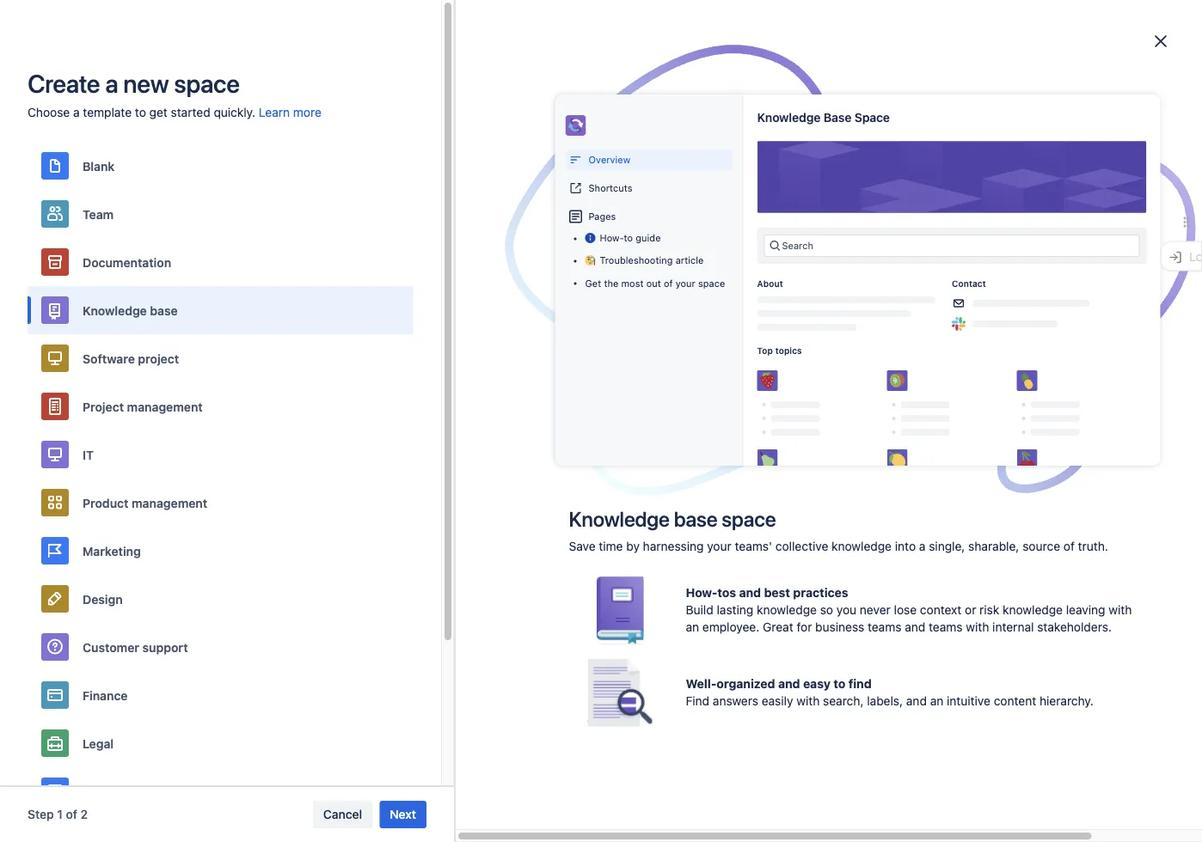 Task type: describe. For each thing, give the bounding box(es) containing it.
truth.
[[1078, 540, 1108, 554]]

john inside overview john smith
[[885, 633, 909, 645]]

out for team
[[378, 194, 402, 215]]

learn
[[259, 105, 290, 120]]

on for based
[[103, 407, 117, 421]]

it
[[83, 448, 94, 462]]

an inside well-organized and easy to find find answers easily with search, labels, and an intuitive content hierarchy.
[[930, 694, 944, 709]]

plan
[[418, 411, 450, 432]]

how- for to
[[600, 233, 624, 244]]

marketing
[[83, 544, 141, 558]]

an inside the how-tos and best practices build lasting knowledge so you never lose context or risk knowledge leaving with an employee. great for business teams and teams with internal stakeholders.
[[686, 620, 699, 635]]

space
[[855, 110, 890, 124]]

2 horizontal spatial john smith link
[[885, 633, 940, 645]]

risk
[[980, 603, 999, 617]]

john inside getting started in confluence john smith
[[276, 830, 300, 842]]

your inside knowledge base space save time by harnessing your teams' collective knowledge into a single, sharable, source of truth.
[[707, 540, 732, 554]]

troubleshooting inside create a new space dialog
[[600, 255, 673, 266]]

30 for knowledge base
[[662, 711, 675, 723]]

content
[[994, 694, 1036, 709]]

template for template - project plan
[[276, 411, 345, 432]]

answers
[[713, 694, 758, 709]]

operations button
[[28, 768, 414, 816]]

knowledge inside 'link'
[[65, 345, 127, 359]]

space inside create a new space choose a template to get started quickly. learn more
[[174, 69, 240, 98]]

1 horizontal spatial more
[[489, 6, 518, 21]]

knowledge base space
[[757, 110, 890, 124]]

legal
[[83, 737, 114, 751]]

find
[[849, 677, 872, 691]]

started inside create a new space choose a template to get started quickly. learn more
[[171, 105, 210, 120]]

knowledge inside knowledge base space save time by harnessing your teams' collective knowledge into a single, sharable, source of truth.
[[832, 540, 892, 554]]

operations
[[83, 785, 147, 799]]

support
[[142, 640, 188, 655]]

space inside get the most out of your team space
[[276, 215, 321, 235]]

- for how-
[[349, 608, 357, 628]]

create for create
[[673, 44, 711, 58]]

:notepad_spiral: image
[[885, 157, 908, 179]]

tos
[[717, 586, 736, 600]]

that
[[65, 442, 87, 456]]

quickly.
[[214, 105, 256, 120]]

business
[[815, 620, 864, 635]]

most for get the most out of your team space
[[336, 194, 374, 215]]

drafts link
[[28, 189, 234, 220]]

you created 30 minutes ago for template - meeting notes
[[906, 318, 1042, 330]]

Filter by title field
[[284, 89, 428, 113]]

team button
[[28, 190, 414, 238]]

your inside get the most out of your team space
[[426, 194, 459, 215]]

collective
[[775, 540, 828, 554]]

template for template - meeting notes my first space
[[885, 194, 955, 215]]

getting
[[276, 804, 332, 825]]

template - meeting notes my first space
[[885, 194, 1078, 232]]

confluence?
[[551, 6, 622, 21]]

step
[[28, 808, 54, 822]]

labels,
[[867, 694, 903, 709]]

teams'
[[735, 540, 772, 554]]

2 teams from the left
[[929, 620, 963, 635]]

get for get the most out of your team space
[[276, 194, 303, 215]]

step 1 of 2
[[28, 808, 88, 822]]

search,
[[823, 694, 864, 709]]

into
[[895, 540, 916, 554]]

marketing button
[[28, 527, 414, 575]]

first inside template - weekly status report my first space
[[598, 220, 617, 232]]

organized
[[717, 677, 775, 691]]

starred link
[[28, 158, 234, 189]]

minutes for knowledge base
[[678, 711, 717, 723]]

1 vertical spatial guide
[[421, 608, 464, 628]]

you created 30 minutes ago for knowledge base
[[601, 711, 738, 723]]

started inside getting started in confluence john smith
[[336, 804, 389, 825]]

find
[[686, 694, 710, 709]]

or
[[965, 603, 976, 617]]

2 horizontal spatial with
[[1109, 603, 1132, 617]]

documentation
[[83, 255, 171, 269]]

2 horizontal spatial overview
[[885, 608, 956, 628]]

0 horizontal spatial a
[[73, 105, 80, 120]]

knowledge base link for template - troubleshooting article
[[885, 437, 965, 449]]

best
[[764, 586, 790, 600]]

created by me button
[[581, 87, 677, 114]]

john smith
[[65, 314, 128, 328]]

knowledge base space save time by harnessing your teams' collective knowledge into a single, sharable, source of truth.
[[569, 507, 1108, 554]]

employee.
[[702, 620, 760, 635]]

30 for get the most out of your team space
[[358, 318, 371, 330]]

responses,
[[148, 407, 209, 421]]

notes
[[1036, 194, 1078, 215]]

based
[[65, 407, 100, 421]]

knowledge base button
[[28, 286, 414, 335]]

design
[[83, 592, 123, 606]]

0 vertical spatial knowledge base link
[[28, 337, 234, 368]]

next
[[390, 808, 416, 822]]

internal
[[992, 620, 1034, 635]]

software project
[[83, 351, 179, 366]]

overview link
[[28, 96, 234, 127]]

leaving
[[1066, 603, 1105, 617]]

overview inside group
[[65, 104, 117, 119]]

compact list image
[[1141, 90, 1162, 111]]

minutes for get the most out of your team space
[[373, 318, 412, 330]]

article inside template - troubleshooting article knowledge base
[[1096, 411, 1143, 432]]

troubleshooting inside template - troubleshooting article knowledge base
[[970, 411, 1092, 432]]

smith inside getting started in confluence john smith
[[303, 830, 331, 842]]

with inside well-organized and easy to find find answers easily with search, labels, and an intuitive content hierarchy.
[[797, 694, 820, 709]]

create link
[[663, 37, 721, 65]]

template for template - how-to guide
[[276, 608, 345, 628]]

tasks link
[[28, 220, 234, 251]]

a inside knowledge base space save time by harnessing your teams' collective knowledge into a single, sharable, source of truth.
[[919, 540, 926, 554]]

starred
[[65, 166, 107, 181]]

apps button
[[419, 37, 471, 65]]

tasks
[[65, 228, 97, 242]]

and up easily on the bottom of the page
[[778, 677, 800, 691]]

template - troubleshooting article knowledge base
[[885, 411, 1143, 449]]

troubleshooting article
[[600, 255, 704, 266]]

created inside based on your responses, confluence created spaces that work for your team.
[[132, 424, 174, 439]]

team.
[[167, 442, 198, 456]]

template - how-to guide
[[276, 608, 464, 628]]

get for get the most out of your space
[[585, 278, 601, 289]]

:wave: image
[[276, 767, 298, 789]]

confluence inside getting started in confluence john smith
[[411, 804, 497, 825]]

and down lose at the bottom right
[[905, 620, 926, 635]]

finance button
[[28, 672, 414, 720]]

0 vertical spatial smith
[[96, 314, 128, 328]]

finance
[[83, 689, 128, 703]]

1 horizontal spatial with
[[966, 620, 989, 635]]

choose
[[28, 105, 70, 120]]

weekly
[[666, 194, 721, 215]]

well-organized and easy to find find answers easily with search, labels, and an intuitive content hierarchy.
[[686, 677, 1094, 709]]

smith inside overview john smith
[[912, 633, 940, 645]]

new
[[123, 69, 169, 98]]

most for get the most out of your space
[[621, 278, 644, 289]]

it button
[[28, 431, 414, 479]]

1 horizontal spatial project
[[361, 411, 414, 432]]

learn more link
[[259, 104, 322, 121]]

1 horizontal spatial john smith link
[[276, 830, 331, 842]]

create for create a new space choose a template to get started quickly. learn more
[[28, 69, 100, 98]]

template for template - troubleshooting article knowledge base
[[885, 411, 955, 432]]

article inside create a new space dialog
[[676, 255, 704, 266]]

you for template - meeting notes
[[906, 318, 924, 330]]

:wave: image
[[276, 767, 298, 789]]

cards image
[[1086, 89, 1107, 110]]

0 vertical spatial john
[[65, 314, 93, 328]]

worked on
[[506, 93, 566, 107]]

knowledge base inside 'link'
[[65, 345, 157, 359]]

guide inside create a new space dialog
[[636, 233, 661, 244]]

blank button
[[28, 142, 414, 190]]

you for knowledge base
[[601, 711, 619, 723]]

of inside get the most out of your team space
[[406, 194, 421, 215]]

on for worked
[[552, 93, 566, 107]]

- for project
[[349, 411, 357, 432]]

minutes for template - meeting notes
[[983, 318, 1021, 330]]

cancel button
[[313, 801, 373, 829]]



Task type: vqa. For each thing, say whether or not it's contained in the screenshot.
group
yes



Task type: locate. For each thing, give the bounding box(es) containing it.
teams down never
[[868, 620, 902, 635]]

management for product management
[[132, 496, 207, 510]]

topics
[[775, 346, 802, 356]]

how- inside the how-tos and best practices build lasting knowledge so you never lose context or risk knowledge leaving with an employee. great for business teams and teams with internal stakeholders.
[[686, 586, 717, 600]]

space inside template - weekly status report my first space
[[620, 220, 649, 232]]

1 horizontal spatial knowledge base link
[[581, 633, 661, 645]]

never
[[860, 603, 891, 617]]

1 horizontal spatial get
[[585, 278, 601, 289]]

hierarchy.
[[1040, 694, 1094, 709]]

sharable,
[[968, 540, 1019, 554]]

0 horizontal spatial guide
[[421, 608, 464, 628]]

the inside get the most out of your team space
[[307, 194, 332, 215]]

with right leaving
[[1109, 603, 1132, 617]]

base inside knowledge base space save time by harnessing your teams' collective knowledge into a single, sharable, source of truth.
[[674, 507, 717, 531]]

create a new space dialog
[[0, 0, 1202, 843]]

knowledge inside knowledge base space save time by harnessing your teams' collective knowledge into a single, sharable, source of truth.
[[569, 507, 670, 531]]

2 vertical spatial john smith link
[[276, 830, 331, 842]]

john down lose at the bottom right
[[885, 633, 909, 645]]

first down :notepad_spiral: image
[[903, 220, 922, 232]]

0 vertical spatial started
[[171, 105, 210, 120]]

1 vertical spatial started
[[336, 804, 389, 825]]

2 horizontal spatial first
[[903, 220, 922, 232]]

0 horizontal spatial the
[[307, 194, 332, 215]]

of inside knowledge base space save time by harnessing your teams' collective knowledge into a single, sharable, source of truth.
[[1064, 540, 1075, 554]]

how-tos and best practices build lasting knowledge so you never lose context or risk knowledge leaving with an employee. great for business teams and teams with internal stakeholders.
[[686, 586, 1132, 635]]

2 vertical spatial john
[[276, 830, 300, 842]]

and right labels,
[[906, 694, 927, 709]]

by left me
[[636, 93, 649, 107]]

first
[[598, 220, 617, 232], [903, 220, 922, 232], [85, 376, 107, 390]]

0 horizontal spatial more
[[293, 105, 322, 120]]

0 vertical spatial john smith link
[[28, 306, 234, 337]]

create up created by me button
[[673, 44, 711, 58]]

1 vertical spatial knowledge base
[[65, 345, 157, 359]]

by right the time
[[626, 540, 640, 554]]

in
[[393, 804, 407, 825]]

top topics
[[757, 346, 802, 356]]

for inside based on your responses, confluence created spaces that work for your team.
[[121, 442, 136, 456]]

2 horizontal spatial john
[[885, 633, 909, 645]]

customer support
[[83, 640, 188, 655]]

banner
[[0, 27, 1202, 76]]

easily
[[762, 694, 793, 709]]

tab list
[[430, 87, 677, 114]]

1 horizontal spatial out
[[646, 278, 661, 289]]

on right based in the left of the page
[[103, 407, 117, 421]]

most inside get the most out of your team space
[[336, 194, 374, 215]]

0 horizontal spatial first
[[85, 376, 107, 390]]

get down how-to guide
[[585, 278, 601, 289]]

pages
[[589, 211, 616, 222]]

worked
[[506, 93, 549, 107]]

1 horizontal spatial guide
[[636, 233, 661, 244]]

my first space link up how-to guide
[[581, 220, 649, 232]]

ago for knowledge base
[[720, 711, 738, 723]]

single,
[[929, 540, 965, 554]]

1 horizontal spatial for
[[797, 620, 812, 635]]

- for troubleshooting
[[959, 411, 966, 432]]

for inside the how-tos and best practices build lasting knowledge so you never lose context or risk knowledge leaving with an employee. great for business teams and teams with internal stakeholders.
[[797, 620, 812, 635]]

john smith link up software project
[[28, 306, 234, 337]]

0 horizontal spatial team
[[426, 6, 454, 21]]

product management
[[83, 496, 207, 510]]

knowledge inside template - troubleshooting article knowledge base
[[885, 437, 939, 449]]

get the most out of your team space
[[276, 194, 501, 235]]

my first space link for template - weekly status report
[[581, 220, 649, 232]]

1 vertical spatial on
[[103, 407, 117, 421]]

1 vertical spatial by
[[626, 540, 640, 554]]

first inside template - meeting notes my first space
[[903, 220, 922, 232]]

by inside created by me button
[[636, 93, 649, 107]]

0 horizontal spatial my first space link
[[28, 368, 234, 399]]

template inside template - troubleshooting article knowledge base
[[885, 411, 955, 432]]

a up template
[[105, 69, 118, 98]]

status
[[725, 194, 771, 215]]

space inside knowledge base space save time by harnessing your teams' collective knowledge into a single, sharable, source of truth.
[[722, 507, 776, 531]]

1 horizontal spatial overview
[[589, 154, 631, 165]]

with down easy
[[797, 694, 820, 709]]

for right great
[[797, 620, 812, 635]]

space inside template - meeting notes my first space
[[925, 220, 954, 232]]

your
[[397, 6, 423, 21], [426, 194, 459, 215], [676, 278, 695, 289], [120, 407, 145, 421], [139, 442, 164, 456], [707, 540, 732, 554]]

2 horizontal spatial a
[[919, 540, 926, 554]]

1 horizontal spatial most
[[621, 278, 644, 289]]

project down my first space
[[83, 400, 124, 414]]

well-
[[686, 677, 717, 691]]

how- for tos
[[686, 586, 717, 600]]

tab list containing worked on
[[430, 87, 677, 114]]

2 horizontal spatial how-
[[686, 586, 717, 600]]

my inside template - weekly status report my first space
[[581, 220, 595, 232]]

1 vertical spatial john smith link
[[885, 633, 940, 645]]

ago for template - meeting notes
[[1024, 318, 1042, 330]]

- inside template - meeting notes my first space
[[959, 194, 966, 215]]

knowledge base inside button
[[83, 303, 178, 318]]

so
[[820, 603, 833, 617]]

2 horizontal spatial smith
[[912, 633, 940, 645]]

out inside get the most out of your team space
[[378, 194, 402, 215]]

1
[[57, 808, 63, 822]]

2 horizontal spatial knowledge base link
[[885, 437, 965, 449]]

for right work
[[121, 442, 136, 456]]

out
[[378, 194, 402, 215], [646, 278, 661, 289]]

overview inside create a new space dialog
[[589, 154, 631, 165]]

0 vertical spatial create
[[673, 44, 711, 58]]

an down build
[[686, 620, 699, 635]]

banner containing apps
[[0, 27, 1202, 76]]

0 horizontal spatial confluence
[[65, 424, 129, 439]]

base
[[824, 110, 852, 124]]

:notepad_spiral: image
[[885, 157, 908, 179]]

me
[[653, 93, 670, 107]]

1 vertical spatial troubleshooting
[[970, 411, 1092, 432]]

group
[[28, 96, 234, 251]]

john down spaces
[[65, 314, 93, 328]]

my first space link down software project
[[28, 368, 234, 399]]

project
[[83, 400, 124, 414], [361, 411, 414, 432]]

0 horizontal spatial for
[[121, 442, 136, 456]]

minutes
[[373, 318, 412, 330], [983, 318, 1021, 330], [678, 514, 717, 526], [678, 711, 717, 723], [983, 711, 1021, 723]]

2 vertical spatial with
[[797, 694, 820, 709]]

1 vertical spatial overview
[[589, 154, 631, 165]]

knowledge left into
[[832, 540, 892, 554]]

2
[[81, 808, 88, 822]]

build
[[686, 603, 713, 617]]

Search field
[[875, 37, 1047, 65]]

0 vertical spatial overview
[[65, 104, 117, 119]]

1 vertical spatial a
[[73, 105, 80, 120]]

list image
[[1116, 94, 1132, 106]]

you for get the most out of your team space
[[297, 318, 315, 330]]

0 vertical spatial most
[[336, 194, 374, 215]]

created
[[318, 318, 355, 330], [927, 318, 964, 330], [132, 424, 174, 439], [622, 514, 659, 526], [622, 711, 659, 723], [927, 711, 964, 723]]

more inside create a new space choose a template to get started quickly. learn more
[[293, 105, 322, 120]]

documentation button
[[28, 238, 414, 286]]

0 vertical spatial more
[[489, 6, 518, 21]]

- inside template - weekly status report my first space
[[654, 194, 662, 215]]

my up based in the left of the page
[[65, 376, 82, 390]]

1 vertical spatial most
[[621, 278, 644, 289]]

0 horizontal spatial on
[[103, 407, 117, 421]]

:face_with_monocle: image
[[585, 255, 595, 266], [585, 255, 595, 266], [885, 374, 908, 396], [885, 374, 908, 396]]

design button
[[28, 575, 414, 623]]

my first space link down :notepad_spiral: image
[[885, 220, 954, 232]]

close image
[[1151, 31, 1171, 52]]

context
[[920, 603, 962, 617]]

1 horizontal spatial confluence
[[411, 804, 497, 825]]

knowledge base up software project
[[83, 303, 178, 318]]

does your team need more from confluence?
[[365, 6, 625, 21]]

group containing overview
[[28, 96, 234, 251]]

john down getting
[[276, 830, 300, 842]]

management for project management
[[127, 400, 203, 414]]

0 horizontal spatial most
[[336, 194, 374, 215]]

first down software
[[85, 376, 107, 390]]

software project button
[[28, 335, 414, 383]]

get inside get the most out of your team space
[[276, 194, 303, 215]]

easy
[[803, 677, 831, 691]]

confluence up work
[[65, 424, 129, 439]]

page image
[[581, 570, 601, 591]]

0 vertical spatial team
[[426, 6, 454, 21]]

1 vertical spatial the
[[604, 278, 619, 289]]

knowledge
[[832, 540, 892, 554], [757, 603, 817, 617], [1003, 603, 1063, 617]]

0 vertical spatial out
[[378, 194, 402, 215]]

knowledge base up my first space
[[65, 345, 157, 359]]

john
[[65, 314, 93, 328], [885, 633, 909, 645], [276, 830, 300, 842]]

and up lasting
[[739, 586, 761, 600]]

to inside create a new space choose a template to get started quickly. learn more
[[135, 105, 146, 120]]

how-
[[600, 233, 624, 244], [686, 586, 717, 600], [361, 608, 402, 628]]

the for get the most out of your space
[[604, 278, 619, 289]]

an left intuitive
[[930, 694, 944, 709]]

0 vertical spatial a
[[105, 69, 118, 98]]

1 vertical spatial management
[[132, 496, 207, 510]]

0 vertical spatial the
[[307, 194, 332, 215]]

0 vertical spatial management
[[127, 400, 203, 414]]

most inside create a new space dialog
[[621, 278, 644, 289]]

1 vertical spatial an
[[930, 694, 944, 709]]

out inside create a new space dialog
[[646, 278, 661, 289]]

john smith link
[[28, 306, 234, 337], [885, 633, 940, 645], [276, 830, 331, 842]]

confluence inside based on your responses, confluence created spaces that work for your team.
[[65, 424, 129, 439]]

knowledge up internal
[[1003, 603, 1063, 617]]

cancel
[[323, 808, 362, 822]]

0 horizontal spatial knowledge base link
[[28, 337, 234, 368]]

0 vertical spatial article
[[676, 255, 704, 266]]

my down :notepad_spiral: icon
[[885, 220, 900, 232]]

get
[[149, 105, 168, 120]]

customer support button
[[28, 623, 414, 672]]

1 horizontal spatial started
[[336, 804, 389, 825]]

template
[[83, 105, 132, 120]]

1 horizontal spatial team
[[463, 194, 501, 215]]

worked on button
[[499, 87, 574, 114]]

:dart: image
[[581, 157, 603, 179], [581, 157, 603, 179]]

0 horizontal spatial my
[[65, 376, 82, 390]]

work
[[91, 442, 117, 456]]

create inside create a new space choose a template to get started quickly. learn more
[[28, 69, 100, 98]]

on inside worked on button
[[552, 93, 566, 107]]

by inside knowledge base space save time by harnessing your teams' collective knowledge into a single, sharable, source of truth.
[[626, 540, 640, 554]]

project management
[[83, 400, 203, 414]]

0 vertical spatial how-
[[600, 233, 624, 244]]

1 vertical spatial for
[[797, 620, 812, 635]]

knowledge base knowledge base
[[581, 608, 705, 645]]

ago for get the most out of your team space
[[415, 318, 433, 330]]

the for get the most out of your team space
[[307, 194, 332, 215]]

lose
[[894, 603, 917, 617]]

template inside template - weekly status report my first space
[[581, 194, 650, 215]]

with down or
[[966, 620, 989, 635]]

2 vertical spatial a
[[919, 540, 926, 554]]

my down shortcuts
[[581, 220, 595, 232]]

0 vertical spatial by
[[636, 93, 649, 107]]

0 horizontal spatial out
[[378, 194, 402, 215]]

-
[[654, 194, 662, 215], [959, 194, 966, 215], [349, 411, 357, 432], [959, 411, 966, 432], [349, 608, 357, 628]]

- for meeting
[[959, 194, 966, 215]]

template inside template - meeting notes my first space
[[885, 194, 955, 215]]

source
[[1023, 540, 1060, 554]]

from
[[521, 6, 548, 21]]

legal button
[[28, 720, 414, 768]]

- inside template - troubleshooting article knowledge base
[[959, 411, 966, 432]]

you created 30 minutes ago for get the most out of your team space
[[297, 318, 433, 330]]

management up spaces
[[127, 400, 203, 414]]

get inside create a new space dialog
[[585, 278, 601, 289]]

knowledge up great
[[757, 603, 817, 617]]

more right learn on the top left
[[293, 105, 322, 120]]

first up how-to guide
[[598, 220, 617, 232]]

0 horizontal spatial knowledge
[[757, 603, 817, 617]]

space
[[174, 69, 240, 98], [276, 215, 321, 235], [620, 220, 649, 232], [925, 220, 954, 232], [698, 278, 725, 289], [110, 376, 144, 390], [722, 507, 776, 531]]

1 horizontal spatial john
[[276, 830, 300, 842]]

1 vertical spatial out
[[646, 278, 661, 289]]

project left "plan"
[[361, 411, 414, 432]]

2 vertical spatial how-
[[361, 608, 402, 628]]

out for space
[[646, 278, 661, 289]]

1 vertical spatial create
[[28, 69, 100, 98]]

by
[[636, 93, 649, 107], [626, 540, 640, 554]]

2 vertical spatial smith
[[303, 830, 331, 842]]

0 horizontal spatial john smith link
[[28, 306, 234, 337]]

0 horizontal spatial how-
[[361, 608, 402, 628]]

smith up software
[[96, 314, 128, 328]]

smith down getting
[[303, 830, 331, 842]]

need
[[458, 6, 486, 21]]

stakeholders.
[[1037, 620, 1112, 635]]

overview john smith
[[885, 608, 956, 645]]

you
[[297, 318, 315, 330], [906, 318, 924, 330], [601, 514, 619, 526], [601, 711, 619, 723], [906, 711, 924, 723]]

create up choose
[[28, 69, 100, 98]]

teams
[[868, 620, 902, 635], [929, 620, 963, 635]]

0 horizontal spatial an
[[686, 620, 699, 635]]

- for weekly
[[654, 194, 662, 215]]

customer
[[83, 640, 139, 655]]

confluence right in
[[411, 804, 497, 825]]

started left in
[[336, 804, 389, 825]]

on inside based on your responses, confluence created spaces that work for your team.
[[103, 407, 117, 421]]

about
[[757, 279, 783, 289]]

smith down context
[[912, 633, 940, 645]]

template - project plan
[[276, 411, 450, 432]]

management inside 'button'
[[127, 400, 203, 414]]

team
[[83, 207, 114, 221]]

get down blank button at the top of the page
[[276, 194, 303, 215]]

1 horizontal spatial create
[[673, 44, 711, 58]]

template for template - weekly status report my first space
[[581, 194, 650, 215]]

a
[[105, 69, 118, 98], [73, 105, 80, 120], [919, 540, 926, 554]]

knowledge base link for knowledge base
[[581, 633, 661, 645]]

base inside template - troubleshooting article knowledge base
[[942, 437, 965, 449]]

john smith link down getting
[[276, 830, 331, 842]]

a right choose
[[73, 105, 80, 120]]

drafts
[[65, 197, 99, 212]]

create a space image
[[206, 279, 227, 299]]

0 horizontal spatial started
[[171, 105, 210, 120]]

1 horizontal spatial first
[[598, 220, 617, 232]]

team inside get the most out of your team space
[[463, 194, 501, 215]]

project inside 'button'
[[83, 400, 124, 414]]

1 horizontal spatial troubleshooting
[[970, 411, 1092, 432]]

contact
[[952, 279, 986, 289]]

great
[[763, 620, 793, 635]]

the inside create a new space dialog
[[604, 278, 619, 289]]

1 vertical spatial confluence
[[411, 804, 497, 825]]

2 horizontal spatial my
[[885, 220, 900, 232]]

0 horizontal spatial get
[[276, 194, 303, 215]]

base
[[150, 303, 178, 318], [130, 345, 157, 359], [942, 437, 965, 449], [674, 507, 717, 531], [669, 608, 705, 628], [637, 633, 661, 645]]

1 vertical spatial knowledge base link
[[885, 437, 965, 449]]

started right 'get'
[[171, 105, 210, 120]]

:info: image
[[585, 233, 595, 243], [585, 233, 595, 243]]

0 horizontal spatial teams
[[868, 620, 902, 635]]

2 horizontal spatial knowledge
[[1003, 603, 1063, 617]]

0 vertical spatial for
[[121, 442, 136, 456]]

30 for template - meeting notes
[[967, 318, 980, 330]]

product management button
[[28, 479, 414, 527]]

0 vertical spatial with
[[1109, 603, 1132, 617]]

spaces
[[178, 424, 217, 439]]

management down team.
[[132, 496, 207, 510]]

template
[[581, 194, 650, 215], [885, 194, 955, 215], [276, 411, 345, 432], [885, 411, 955, 432], [276, 608, 345, 628]]

top
[[757, 346, 773, 356]]

on right worked
[[552, 93, 566, 107]]

teams down context
[[929, 620, 963, 635]]

knowledge inside button
[[83, 303, 147, 318]]

1 horizontal spatial my
[[581, 220, 595, 232]]

0 horizontal spatial article
[[676, 255, 704, 266]]

0 horizontal spatial john
[[65, 314, 93, 328]]

0 horizontal spatial overview
[[65, 104, 117, 119]]

my first space link for template - meeting notes
[[885, 220, 954, 232]]

0 horizontal spatial project
[[83, 400, 124, 414]]

and
[[739, 586, 761, 600], [905, 620, 926, 635], [778, 677, 800, 691], [906, 694, 927, 709]]

to inside well-organized and easy to find find answers easily with search, labels, and an intuitive content hierarchy.
[[834, 677, 846, 691]]

base inside button
[[150, 303, 178, 318]]

2 horizontal spatial my first space link
[[885, 220, 954, 232]]

1 horizontal spatial knowledge
[[832, 540, 892, 554]]

john smith link down lose at the bottom right
[[885, 633, 940, 645]]

1 teams from the left
[[868, 620, 902, 635]]

my inside template - meeting notes my first space
[[885, 220, 900, 232]]

0 vertical spatial knowledge base
[[83, 303, 178, 318]]

a right into
[[919, 540, 926, 554]]

create inside banner
[[673, 44, 711, 58]]

0 horizontal spatial troubleshooting
[[600, 255, 673, 266]]

1 horizontal spatial on
[[552, 93, 566, 107]]

1 vertical spatial john
[[885, 633, 909, 645]]

meeting
[[970, 194, 1032, 215]]

management inside button
[[132, 496, 207, 510]]

search
[[782, 240, 813, 252]]

0 horizontal spatial create
[[28, 69, 100, 98]]

more left from
[[489, 6, 518, 21]]

1 horizontal spatial a
[[105, 69, 118, 98]]



